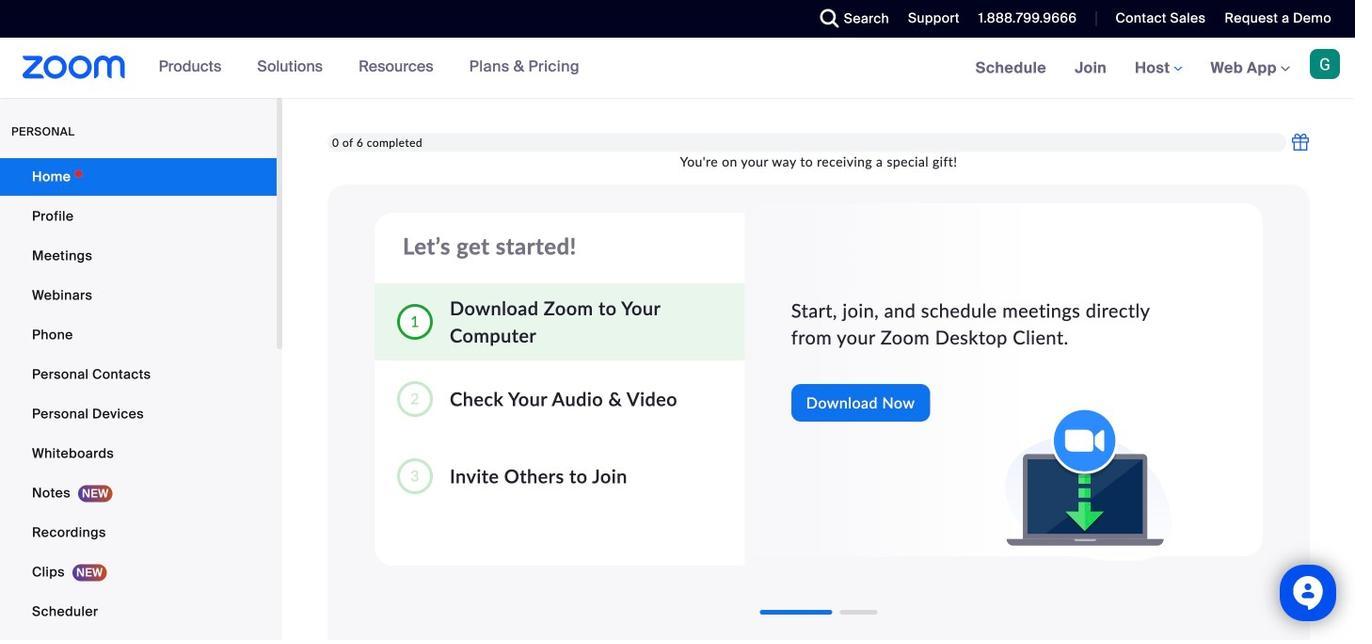 Task type: locate. For each thing, give the bounding box(es) containing it.
banner
[[0, 38, 1355, 99]]

meetings navigation
[[962, 38, 1355, 99]]

product information navigation
[[145, 38, 594, 98]]



Task type: vqa. For each thing, say whether or not it's contained in the screenshot.
"banner"
yes



Task type: describe. For each thing, give the bounding box(es) containing it.
personal menu menu
[[0, 158, 277, 640]]

zoom logo image
[[23, 56, 126, 79]]

profile picture image
[[1310, 49, 1340, 79]]



